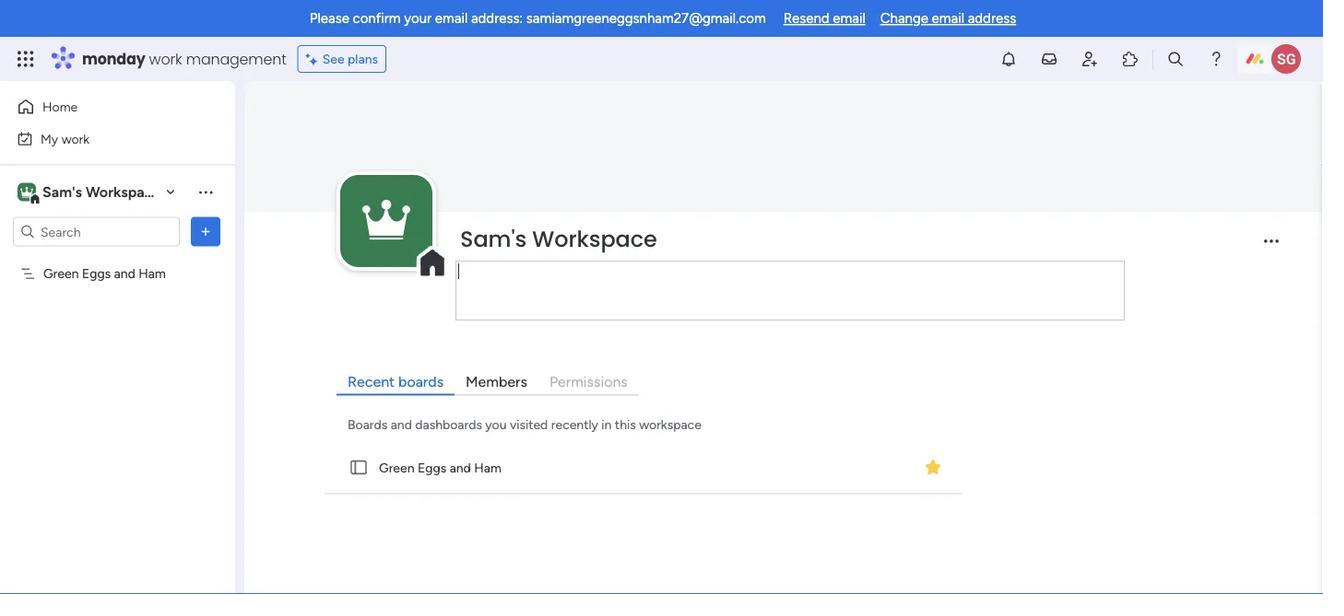 Task type: vqa. For each thing, say whether or not it's contained in the screenshot.
the bottommost sum
no



Task type: locate. For each thing, give the bounding box(es) containing it.
management
[[186, 48, 287, 69]]

workspace options image
[[196, 183, 215, 201]]

None text field
[[456, 261, 1125, 321]]

members
[[466, 373, 528, 391]]

green eggs and ham
[[43, 266, 166, 282], [379, 460, 502, 476]]

this
[[615, 417, 636, 433]]

0 vertical spatial green eggs and ham
[[43, 266, 166, 282]]

inbox image
[[1040, 50, 1059, 68]]

1 horizontal spatial and
[[391, 417, 412, 433]]

green down search in workspace field
[[43, 266, 79, 282]]

eggs down dashboards
[[418, 460, 447, 476]]

0 horizontal spatial sam's
[[42, 184, 82, 201]]

2 horizontal spatial and
[[450, 460, 471, 476]]

my work button
[[11, 124, 198, 154]]

1 horizontal spatial eggs
[[418, 460, 447, 476]]

0 horizontal spatial email
[[435, 10, 468, 27]]

work inside button
[[61, 131, 90, 147]]

and right boards
[[391, 417, 412, 433]]

1 horizontal spatial email
[[833, 10, 866, 27]]

workspace
[[86, 184, 161, 201], [532, 224, 657, 255]]

0 vertical spatial green
[[43, 266, 79, 282]]

0 vertical spatial eggs
[[82, 266, 111, 282]]

email right your
[[435, 10, 468, 27]]

2 email from the left
[[833, 10, 866, 27]]

monday
[[82, 48, 145, 69]]

0 vertical spatial workspace
[[86, 184, 161, 201]]

search everything image
[[1167, 50, 1185, 68]]

sam's workspace inside workspace selection element
[[42, 184, 161, 201]]

0 horizontal spatial ham
[[139, 266, 166, 282]]

0 horizontal spatial work
[[61, 131, 90, 147]]

ham down search in workspace field
[[139, 266, 166, 282]]

0 vertical spatial sam's
[[42, 184, 82, 201]]

and down dashboards
[[450, 460, 471, 476]]

0 horizontal spatial sam's workspace
[[42, 184, 161, 201]]

eggs down search in workspace field
[[82, 266, 111, 282]]

0 vertical spatial sam's workspace
[[42, 184, 161, 201]]

1 vertical spatial sam's workspace
[[460, 224, 657, 255]]

workspace selection element
[[18, 181, 162, 205]]

home
[[42, 99, 78, 115]]

option
[[0, 257, 235, 261]]

email right resend
[[833, 10, 866, 27]]

green right public board icon
[[379, 460, 415, 476]]

green
[[43, 266, 79, 282], [379, 460, 415, 476]]

apps image
[[1122, 50, 1140, 68]]

2 vertical spatial and
[[450, 460, 471, 476]]

1 vertical spatial green
[[379, 460, 415, 476]]

email for resend email
[[833, 10, 866, 27]]

1 horizontal spatial sam's
[[460, 224, 527, 255]]

work right monday
[[149, 48, 182, 69]]

you
[[485, 417, 507, 433]]

0 horizontal spatial green eggs and ham
[[43, 266, 166, 282]]

0 horizontal spatial and
[[114, 266, 135, 282]]

select product image
[[17, 50, 35, 68]]

options image
[[196, 223, 215, 241]]

my
[[41, 131, 58, 147]]

see
[[323, 51, 345, 67]]

green eggs and ham down dashboards
[[379, 460, 502, 476]]

and
[[114, 266, 135, 282], [391, 417, 412, 433], [450, 460, 471, 476]]

ham inside list box
[[139, 266, 166, 282]]

boards
[[399, 373, 444, 391]]

work for monday
[[149, 48, 182, 69]]

ham down you
[[474, 460, 502, 476]]

1 vertical spatial and
[[391, 417, 412, 433]]

1 vertical spatial ham
[[474, 460, 502, 476]]

0 vertical spatial and
[[114, 266, 135, 282]]

1 vertical spatial workspace
[[532, 224, 657, 255]]

0 horizontal spatial eggs
[[82, 266, 111, 282]]

resend email link
[[784, 10, 866, 27]]

eggs
[[82, 266, 111, 282], [418, 460, 447, 476]]

3 email from the left
[[932, 10, 965, 27]]

green inside list box
[[43, 266, 79, 282]]

dashboards
[[415, 417, 482, 433]]

confirm
[[353, 10, 401, 27]]

email for change email address
[[932, 10, 965, 27]]

resend
[[784, 10, 830, 27]]

change email address link
[[881, 10, 1017, 27]]

remove from favorites image
[[924, 458, 943, 477]]

sam's
[[42, 184, 82, 201], [460, 224, 527, 255]]

Sam's Workspace field
[[456, 224, 1249, 255]]

workspace image
[[340, 175, 433, 267], [20, 182, 33, 202], [362, 185, 410, 257]]

email
[[435, 10, 468, 27], [833, 10, 866, 27], [932, 10, 965, 27]]

green eggs and ham inside list box
[[43, 266, 166, 282]]

1 vertical spatial work
[[61, 131, 90, 147]]

0 horizontal spatial workspace
[[86, 184, 161, 201]]

workspace
[[639, 417, 702, 433]]

work right my
[[61, 131, 90, 147]]

recent
[[348, 373, 395, 391]]

2 horizontal spatial email
[[932, 10, 965, 27]]

my work
[[41, 131, 90, 147]]

ham
[[139, 266, 166, 282], [474, 460, 502, 476]]

0 vertical spatial work
[[149, 48, 182, 69]]

1 vertical spatial green eggs and ham
[[379, 460, 502, 476]]

sam's workspace
[[42, 184, 161, 201], [460, 224, 657, 255]]

address:
[[471, 10, 523, 27]]

1 horizontal spatial work
[[149, 48, 182, 69]]

email right change
[[932, 10, 965, 27]]

work
[[149, 48, 182, 69], [61, 131, 90, 147]]

workspace image inside button
[[20, 182, 33, 202]]

0 horizontal spatial green
[[43, 266, 79, 282]]

and down search in workspace field
[[114, 266, 135, 282]]

green eggs and ham down search in workspace field
[[43, 266, 166, 282]]

0 vertical spatial ham
[[139, 266, 166, 282]]

and inside list box
[[114, 266, 135, 282]]



Task type: describe. For each thing, give the bounding box(es) containing it.
public board image
[[349, 458, 369, 478]]

1 vertical spatial eggs
[[418, 460, 447, 476]]

change email address
[[881, 10, 1017, 27]]

workspace image
[[18, 182, 36, 202]]

recently
[[551, 417, 599, 433]]

workspace inside button
[[86, 184, 161, 201]]

work for my
[[61, 131, 90, 147]]

recent boards
[[348, 373, 444, 391]]

address
[[968, 10, 1017, 27]]

change
[[881, 10, 929, 27]]

resend email
[[784, 10, 866, 27]]

please
[[310, 10, 349, 27]]

1 vertical spatial sam's
[[460, 224, 527, 255]]

sam green image
[[1272, 44, 1301, 74]]

Search in workspace field
[[39, 221, 154, 243]]

boards and dashboards you visited recently in this workspace
[[348, 417, 702, 433]]

see plans button
[[298, 45, 387, 73]]

in
[[602, 417, 612, 433]]

plans
[[348, 51, 378, 67]]

1 horizontal spatial green
[[379, 460, 415, 476]]

see plans
[[323, 51, 378, 67]]

1 horizontal spatial ham
[[474, 460, 502, 476]]

your
[[404, 10, 432, 27]]

1 horizontal spatial workspace
[[532, 224, 657, 255]]

1 email from the left
[[435, 10, 468, 27]]

please confirm your email address: samiamgreeneggsnham27@gmail.com
[[310, 10, 766, 27]]

home button
[[11, 92, 198, 122]]

visited
[[510, 417, 548, 433]]

help image
[[1207, 50, 1226, 68]]

notifications image
[[1000, 50, 1018, 68]]

1 horizontal spatial green eggs and ham
[[379, 460, 502, 476]]

green eggs and ham list box
[[0, 255, 235, 539]]

permissions
[[550, 373, 628, 391]]

invite members image
[[1081, 50, 1099, 68]]

v2 ellipsis image
[[1265, 240, 1279, 256]]

eggs inside list box
[[82, 266, 111, 282]]

1 horizontal spatial sam's workspace
[[460, 224, 657, 255]]

sam's workspace button
[[13, 177, 184, 208]]

monday work management
[[82, 48, 287, 69]]

green eggs and ham link
[[321, 442, 967, 495]]

boards
[[348, 417, 388, 433]]

samiamgreeneggsnham27@gmail.com
[[527, 10, 766, 27]]

sam's inside workspace selection element
[[42, 184, 82, 201]]



